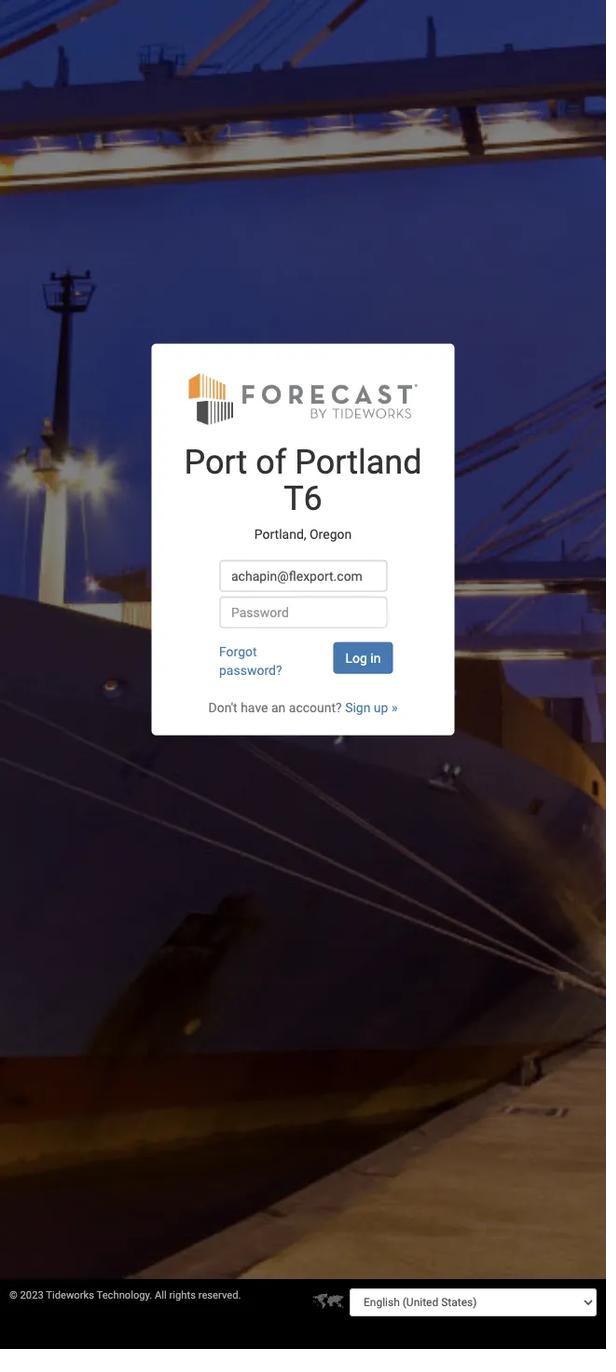 Task type: vqa. For each thing, say whether or not it's contained in the screenshot.
'Equipment'
no



Task type: locate. For each thing, give the bounding box(es) containing it.
don't
[[208, 701, 238, 716]]

©
[[9, 1290, 18, 1302]]

log in button
[[333, 643, 393, 675]]

Email or username text field
[[219, 561, 387, 592]]

all
[[155, 1290, 167, 1302]]

oregon
[[310, 527, 352, 542]]

an
[[271, 701, 286, 716]]

account?
[[289, 701, 342, 716]]

forgot
[[219, 645, 257, 660]]

rights
[[169, 1290, 196, 1302]]

portland
[[295, 443, 422, 482]]

log
[[346, 651, 367, 666]]

up
[[374, 701, 388, 716]]



Task type: describe. For each thing, give the bounding box(es) containing it.
forecast® by tideworks image
[[189, 372, 417, 426]]

reserved.
[[198, 1290, 241, 1302]]

2023
[[20, 1290, 44, 1302]]

© 2023 tideworks technology. all rights reserved.
[[9, 1290, 241, 1302]]

don't have an account? sign up »
[[208, 701, 398, 716]]

t6
[[284, 480, 323, 519]]

tideworks
[[46, 1290, 94, 1302]]

password?
[[219, 663, 282, 678]]

sign
[[345, 701, 371, 716]]

port of portland t6 portland, oregon
[[184, 443, 422, 542]]

port
[[184, 443, 248, 482]]

of
[[256, 443, 287, 482]]

forgot password?
[[219, 645, 282, 678]]

forgot password? link
[[219, 645, 282, 678]]

log in
[[346, 651, 381, 666]]

Password password field
[[219, 597, 387, 629]]

sign up » link
[[345, 701, 398, 716]]

»
[[392, 701, 398, 716]]

in
[[371, 651, 381, 666]]

have
[[241, 701, 268, 716]]

technology.
[[97, 1290, 152, 1302]]

portland,
[[254, 527, 306, 542]]



